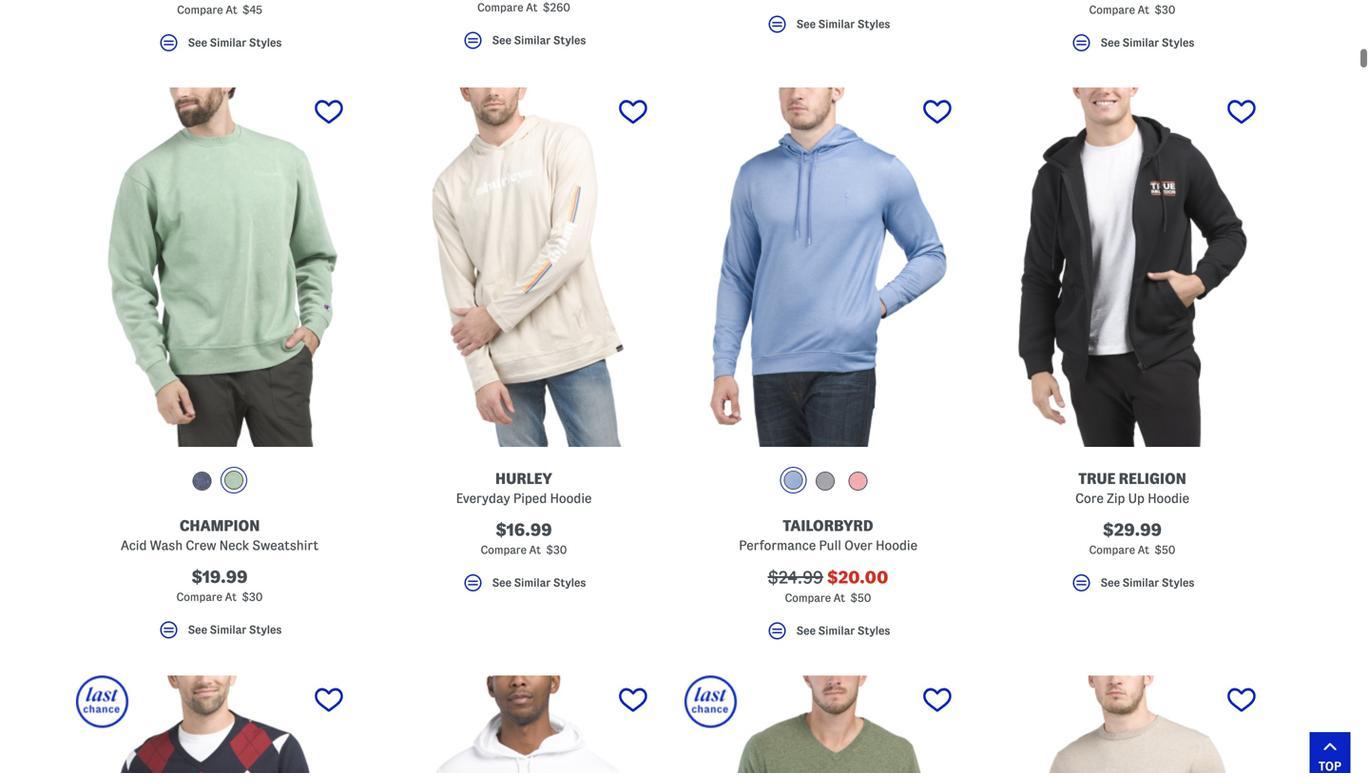 Task type: vqa. For each thing, say whether or not it's contained in the screenshot.
CHAMPION Acid Wash Crew Neck Sweatshirt $19.99 Compare At              $30 element
yes



Task type: locate. For each thing, give the bounding box(es) containing it.
compare at              $260 element
[[381, 0, 668, 60]]

core
[[1076, 491, 1104, 506]]

compare at              $260 link
[[381, 0, 668, 18]]

religion
[[1119, 470, 1187, 487]]

0 horizontal spatial $30
[[242, 591, 263, 603]]

$29.99 compare at              $50
[[1090, 521, 1176, 556]]

core zip up hoodie image
[[989, 87, 1277, 447]]

compare at              $45 link
[[76, 0, 363, 20]]

$45
[[243, 4, 262, 16]]

$50
[[1155, 544, 1176, 556], [851, 592, 872, 604]]

1 horizontal spatial $30
[[546, 544, 567, 556]]

see similar styles inside true religion core zip up hoodie $29.99 compare at              $50 element
[[1101, 577, 1195, 589]]

see inside hurley everyday piped hoodie $16.99 compare at              $30 element
[[492, 577, 512, 589]]

compare inside $19.99 compare at              $30
[[176, 591, 223, 603]]

piped
[[514, 491, 547, 506]]

champion
[[180, 517, 260, 534]]

styles inside grayson and dunne compare at              $45 "element"
[[249, 37, 282, 49]]

1 horizontal spatial hoodie
[[876, 538, 918, 553]]

list box up champion
[[188, 467, 252, 498]]

over
[[845, 538, 873, 553]]

$50 inside the $29.99 compare at              $50
[[1155, 544, 1176, 556]]

$50 inside $24.99 $20.00 compare at              $50
[[851, 592, 872, 604]]

cashmere v-neck sweater image
[[685, 676, 972, 773]]

similar
[[819, 18, 855, 30], [514, 34, 551, 46], [210, 37, 247, 49], [1123, 37, 1160, 49], [514, 577, 551, 589], [1123, 577, 1160, 589], [210, 624, 247, 636], [819, 625, 855, 637]]

see inside champion acid wash crew neck sweatshirt $19.99 compare at              $30 element
[[188, 624, 207, 636]]

$19.99
[[192, 568, 248, 586]]

see similar styles
[[797, 18, 891, 30], [492, 34, 586, 46], [188, 37, 282, 49], [1101, 37, 1195, 49], [492, 577, 586, 589], [1101, 577, 1195, 589], [188, 624, 282, 636], [797, 625, 891, 637]]

1 vertical spatial $30
[[546, 544, 567, 556]]

hoodie down the religion
[[1148, 491, 1190, 506]]

hoodie inside tailorbyrd performance pull over hoodie
[[876, 538, 918, 553]]

list box up tailorbyrd
[[780, 467, 877, 498]]

athletic navy image
[[193, 472, 212, 491]]

$30 inside $16.99 compare at              $30
[[546, 544, 567, 556]]

similar inside champion acid wash crew neck sweatshirt $19.99 compare at              $30 element
[[210, 624, 247, 636]]

styles
[[858, 18, 891, 30], [554, 34, 586, 46], [249, 37, 282, 49], [1162, 37, 1195, 49], [554, 577, 586, 589], [1162, 577, 1195, 589], [249, 624, 282, 636], [858, 625, 891, 637]]

compare at              $260
[[478, 1, 571, 13]]

compare at              $30 link
[[989, 0, 1277, 20]]

compare at              $45
[[177, 4, 262, 16]]

anderson argyle v-neck sweater image
[[76, 676, 363, 773]]

$50 down $29.99 at the bottom right
[[1155, 544, 1176, 556]]

compare inside the $29.99 compare at              $50
[[1090, 544, 1136, 556]]

see inside true religion core zip up hoodie $29.99 compare at              $50 element
[[1101, 577, 1121, 589]]

compare
[[478, 1, 524, 13], [177, 4, 223, 16], [1090, 4, 1136, 16], [481, 544, 527, 556], [1090, 544, 1136, 556], [176, 591, 223, 603], [785, 592, 831, 604]]

wash
[[150, 538, 183, 553]]

similar inside thread & cloth compare at              $30 element
[[1123, 37, 1160, 49]]

styles inside compare at              $260 element
[[554, 34, 586, 46]]

2 vertical spatial $30
[[242, 591, 263, 603]]

see similar styles inside champion acid wash crew neck sweatshirt $19.99 compare at              $30 element
[[188, 624, 282, 636]]

$19.99 compare at              $30
[[176, 568, 263, 603]]

$50 down $20.00
[[851, 592, 872, 604]]

similar inside grayson and dunne compare at              $45 "element"
[[210, 37, 247, 49]]

similar inside true religion core zip up hoodie $29.99 compare at              $50 element
[[1123, 577, 1160, 589]]

1 horizontal spatial $50
[[1155, 544, 1176, 556]]

0 vertical spatial $30
[[1155, 4, 1176, 16]]

0 horizontal spatial $50
[[851, 592, 872, 604]]

1 horizontal spatial list box
[[780, 467, 877, 498]]

2 horizontal spatial hoodie
[[1148, 491, 1190, 506]]

0 vertical spatial $50
[[1155, 544, 1176, 556]]

2 horizontal spatial $30
[[1155, 4, 1176, 16]]

list box inside tailorbyrd performance pull over hoodie compare at              $50 element
[[780, 467, 877, 498]]

hurley everyday piped hoodie $16.99 compare at              $30 element
[[381, 87, 668, 603]]

hoodie right over
[[876, 538, 918, 553]]

similar inside compare at              $260 element
[[514, 34, 551, 46]]

0 horizontal spatial hoodie
[[550, 491, 592, 506]]

$30 inside $19.99 compare at              $30
[[242, 591, 263, 603]]

see
[[797, 18, 816, 30], [492, 34, 512, 46], [188, 37, 207, 49], [1101, 37, 1121, 49], [492, 577, 512, 589], [1101, 577, 1121, 589], [188, 624, 207, 636], [797, 625, 816, 637]]

see similar styles inside hurley everyday piped hoodie $16.99 compare at              $30 element
[[492, 577, 586, 589]]

hoodie right piped
[[550, 491, 592, 506]]

2 list box from the left
[[780, 467, 877, 498]]

list box inside champion acid wash crew neck sweatshirt $19.99 compare at              $30 element
[[188, 467, 252, 498]]

0 horizontal spatial list box
[[188, 467, 252, 498]]

1 vertical spatial $50
[[851, 592, 872, 604]]

compare at              $30
[[1090, 4, 1176, 16]]

see similar styles button
[[685, 13, 972, 44], [381, 29, 668, 60], [76, 31, 363, 63], [989, 31, 1277, 63], [381, 572, 668, 603], [989, 572, 1277, 603], [76, 619, 363, 650], [685, 620, 972, 651]]

$30
[[1155, 4, 1176, 16], [546, 544, 567, 556], [242, 591, 263, 603]]

see inside compare at              $260 element
[[492, 34, 512, 46]]

grayson and dunne compare at              $45 element
[[76, 0, 363, 63]]

champion acid wash crew neck sweatshirt
[[121, 517, 319, 553]]

$16.99 compare at              $30
[[481, 521, 567, 556]]

hoodie
[[550, 491, 592, 506], [1148, 491, 1190, 506], [876, 538, 918, 553]]

1 list box from the left
[[188, 467, 252, 498]]

$24.99 $20.00 compare at              $50
[[768, 568, 889, 604]]

tailorbyrd performance pull over hoodie
[[739, 517, 918, 553]]

sweatshirt
[[252, 538, 319, 553]]

list box
[[188, 467, 252, 498], [780, 467, 877, 498]]



Task type: describe. For each thing, give the bounding box(es) containing it.
true
[[1079, 470, 1116, 487]]

hoodie inside the hurley everyday piped hoodie
[[550, 491, 592, 506]]

hurley everyday piped hoodie
[[456, 470, 592, 506]]

styles inside true religion core zip up hoodie $29.99 compare at              $50 element
[[1162, 577, 1195, 589]]

see inside tailorbyrd performance pull over hoodie compare at              $50 element
[[797, 625, 816, 637]]

see similar styles inside tailorbyrd performance pull over hoodie compare at              $50 element
[[797, 625, 891, 637]]

true religion core zip up hoodie
[[1076, 470, 1190, 506]]

styles inside tailorbyrd performance pull over hoodie compare at              $50 element
[[858, 625, 891, 637]]

compare inside $24.99 $20.00 compare at              $50
[[785, 592, 831, 604]]

$29.99
[[1103, 521, 1162, 539]]

neck
[[219, 538, 249, 553]]

styles inside champion acid wash crew neck sweatshirt $19.99 compare at              $30 element
[[249, 624, 282, 636]]

grey image
[[816, 472, 835, 491]]

true religion core zip up hoodie $29.99 compare at              $50 element
[[989, 87, 1277, 603]]

got hoodie image
[[381, 676, 668, 773]]

styles inside thread & cloth compare at              $30 element
[[1162, 37, 1195, 49]]

zip
[[1107, 491, 1126, 506]]

olive image
[[225, 471, 244, 490]]

similar inside tailorbyrd performance pull over hoodie compare at              $50 element
[[819, 625, 855, 637]]

red image
[[849, 472, 868, 491]]

see similar styles inside grayson and dunne compare at              $45 "element"
[[188, 37, 282, 49]]

see inside thread & cloth compare at              $30 element
[[1101, 37, 1121, 49]]

compare inside "element"
[[177, 4, 223, 16]]

thread & cloth compare at              $30 element
[[989, 0, 1277, 63]]

blue image
[[784, 471, 803, 490]]

$260
[[543, 1, 571, 13]]

tailorbyrd
[[783, 517, 874, 534]]

pull
[[819, 538, 842, 553]]

acid wash crew neck sweatshirt image
[[76, 87, 363, 447]]

everyday
[[456, 491, 511, 506]]

see similar styles inside compare at              $260 element
[[492, 34, 586, 46]]

hallmark cotton crew neck sweater image
[[989, 676, 1277, 773]]

list box for $19.99
[[188, 467, 252, 498]]

up
[[1129, 491, 1145, 506]]

hurley
[[496, 470, 553, 487]]

list box for $24.99
[[780, 467, 877, 498]]

$20.00
[[828, 568, 889, 587]]

$16.99
[[496, 521, 552, 539]]

$24.99
[[768, 568, 824, 587]]

see inside grayson and dunne compare at              $45 "element"
[[188, 37, 207, 49]]

acid
[[121, 538, 147, 553]]

compare inside $16.99 compare at              $30
[[481, 544, 527, 556]]

performance pull over hoodie image
[[685, 87, 972, 447]]

styles inside hurley everyday piped hoodie $16.99 compare at              $30 element
[[554, 577, 586, 589]]

champion acid wash crew neck sweatshirt $19.99 compare at              $30 element
[[76, 87, 363, 650]]

crew
[[186, 538, 216, 553]]

tailorbyrd performance pull over hoodie compare at              $50 element
[[685, 87, 972, 651]]

performance
[[739, 538, 816, 553]]

see similar styles inside thread & cloth compare at              $30 element
[[1101, 37, 1195, 49]]

similar inside hurley everyday piped hoodie $16.99 compare at              $30 element
[[514, 577, 551, 589]]

$30 for $16.99
[[546, 544, 567, 556]]

everyday piped hoodie image
[[381, 87, 668, 447]]

hoodie inside true religion core zip up hoodie
[[1148, 491, 1190, 506]]

$30 for $19.99
[[242, 591, 263, 603]]



